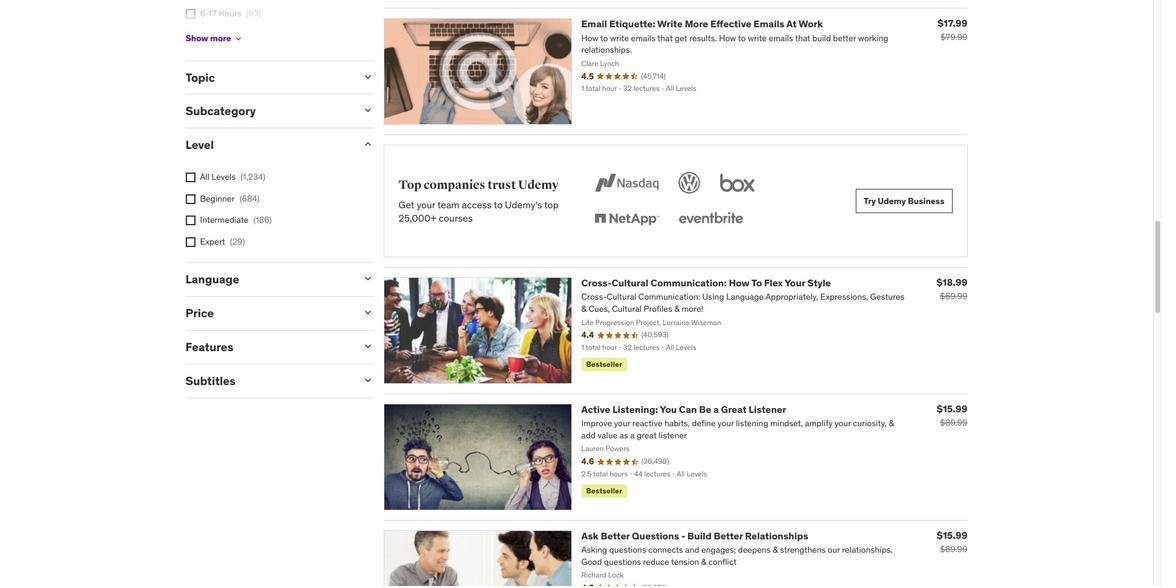 Task type: describe. For each thing, give the bounding box(es) containing it.
beginner
[[200, 193, 235, 204]]

more
[[685, 18, 709, 30]]

try udemy business link
[[856, 189, 953, 213]]

get
[[399, 198, 415, 211]]

(684)
[[240, 193, 260, 204]]

(29)
[[230, 236, 245, 247]]

relationships
[[746, 530, 809, 542]]

write
[[658, 18, 683, 30]]

beginner (684)
[[200, 193, 260, 204]]

expert (29)
[[200, 236, 245, 247]]

subcategory
[[186, 104, 256, 118]]

small image for features
[[362, 340, 374, 353]]

intermediate (186)
[[200, 215, 272, 225]]

17
[[209, 8, 217, 19]]

to
[[494, 198, 503, 211]]

great
[[722, 403, 747, 415]]

business
[[908, 195, 945, 206]]

levels
[[212, 171, 236, 182]]

level button
[[186, 138, 352, 152]]

1 vertical spatial hours
[[215, 30, 238, 41]]

udemy inside try udemy business link
[[878, 195, 907, 206]]

price button
[[186, 306, 352, 321]]

listening:
[[613, 403, 659, 415]]

xsmall image for intermediate
[[186, 216, 195, 225]]

ask
[[582, 530, 599, 542]]

small image for language
[[362, 273, 374, 285]]

xsmall image inside show more button
[[234, 34, 243, 43]]

show more button
[[186, 26, 243, 51]]

$15.99 $89.99 for ask better questions - build better relationships
[[937, 529, 968, 555]]

17+ hours
[[200, 30, 238, 41]]

$15.99 for ask better questions - build better relationships
[[937, 529, 968, 541]]

show more
[[186, 33, 231, 44]]

price
[[186, 306, 214, 321]]

email etiquette: write more effective emails at work link
[[582, 18, 824, 30]]

0 vertical spatial hours
[[219, 8, 242, 19]]

small image for price
[[362, 307, 374, 319]]

your
[[785, 277, 806, 289]]

box image
[[718, 170, 759, 196]]

courses
[[439, 212, 473, 224]]

expert
[[200, 236, 225, 247]]

nasdaq image
[[593, 170, 662, 196]]

6-17 hours (93)
[[200, 8, 261, 19]]

work
[[799, 18, 824, 30]]

email etiquette: write more effective emails at work
[[582, 18, 824, 30]]

at
[[787, 18, 797, 30]]

your
[[417, 198, 436, 211]]

17+
[[200, 30, 213, 41]]

$15.99 $89.99 for active listening: you can be a great listener
[[937, 403, 968, 428]]

$18.99 $69.99
[[937, 276, 968, 302]]

ask better questions - build better relationships
[[582, 530, 809, 542]]

flex
[[765, 277, 783, 289]]

topic button
[[186, 70, 352, 85]]

25,000+
[[399, 212, 437, 224]]

$17.99
[[938, 17, 968, 29]]

all
[[200, 171, 210, 182]]



Task type: vqa. For each thing, say whether or not it's contained in the screenshot.


Task type: locate. For each thing, give the bounding box(es) containing it.
small image for subcategory
[[362, 104, 374, 117]]

xsmall image for beginner
[[186, 194, 195, 204]]

1 vertical spatial small image
[[362, 138, 374, 150]]

more
[[210, 33, 231, 44]]

cultural
[[612, 277, 649, 289]]

netapp image
[[593, 206, 662, 233]]

2 $15.99 $89.99 from the top
[[937, 529, 968, 555]]

$89.99
[[941, 417, 968, 428], [941, 544, 968, 555]]

3 small image from the top
[[362, 374, 374, 386]]

subtitles button
[[186, 374, 352, 388]]

1 $15.99 $89.99 from the top
[[937, 403, 968, 428]]

$89.99 for active listening: you can be a great listener
[[941, 417, 968, 428]]

$17.99 $79.99
[[938, 17, 968, 43]]

2 vertical spatial small image
[[362, 374, 374, 386]]

topic
[[186, 70, 215, 85]]

udemy inside top companies trust udemy get your team access to udemy's top 25,000+ courses
[[519, 177, 559, 193]]

6-
[[200, 8, 209, 19]]

xsmall image for 6-
[[186, 9, 195, 19]]

1 vertical spatial udemy
[[878, 195, 907, 206]]

0 vertical spatial $89.99
[[941, 417, 968, 428]]

style
[[808, 277, 832, 289]]

0 vertical spatial $15.99 $89.99
[[937, 403, 968, 428]]

small image
[[362, 71, 374, 83], [362, 138, 374, 150], [362, 374, 374, 386]]

1 $89.99 from the top
[[941, 417, 968, 428]]

effective
[[711, 18, 752, 30]]

$18.99
[[937, 276, 968, 288]]

all levels (1,234)
[[200, 171, 266, 182]]

emails
[[754, 18, 785, 30]]

4 small image from the top
[[362, 340, 374, 353]]

1 $15.99 from the top
[[937, 403, 968, 415]]

0 horizontal spatial udemy
[[519, 177, 559, 193]]

1 vertical spatial $15.99
[[937, 529, 968, 541]]

language
[[186, 272, 240, 287]]

1 vertical spatial $89.99
[[941, 544, 968, 555]]

2 small image from the top
[[362, 138, 374, 150]]

2 small image from the top
[[362, 273, 374, 285]]

xsmall image
[[234, 34, 243, 43], [186, 173, 195, 182], [186, 194, 195, 204]]

2 better from the left
[[714, 530, 743, 542]]

hours
[[219, 8, 242, 19], [215, 30, 238, 41]]

eventbrite image
[[677, 206, 746, 233]]

volkswagen image
[[677, 170, 703, 196]]

be
[[700, 403, 712, 415]]

top companies trust udemy get your team access to udemy's top 25,000+ courses
[[399, 177, 559, 224]]

ask better questions - build better relationships link
[[582, 530, 809, 542]]

$15.99
[[937, 403, 968, 415], [937, 529, 968, 541]]

0 vertical spatial udemy
[[519, 177, 559, 193]]

hours right 17
[[219, 8, 242, 19]]

hours right the 17+ on the top left of the page
[[215, 30, 238, 41]]

subtitles
[[186, 374, 236, 388]]

udemy up top
[[519, 177, 559, 193]]

cross-cultural communication: how to flex your style
[[582, 277, 832, 289]]

$69.99
[[941, 291, 968, 302]]

xsmall image right more
[[234, 34, 243, 43]]

email
[[582, 18, 608, 30]]

udemy's
[[505, 198, 542, 211]]

questions
[[632, 530, 680, 542]]

top
[[545, 198, 559, 211]]

xsmall image left expert
[[186, 237, 195, 247]]

features button
[[186, 340, 352, 354]]

subcategory button
[[186, 104, 352, 118]]

small image
[[362, 104, 374, 117], [362, 273, 374, 285], [362, 307, 374, 319], [362, 340, 374, 353]]

$15.99 $89.99
[[937, 403, 968, 428], [937, 529, 968, 555]]

1 small image from the top
[[362, 104, 374, 117]]

xsmall image
[[186, 9, 195, 19], [186, 216, 195, 225], [186, 237, 195, 247]]

access
[[462, 198, 492, 211]]

(186)
[[254, 215, 272, 225]]

0 vertical spatial $15.99
[[937, 403, 968, 415]]

language button
[[186, 272, 352, 287]]

level
[[186, 138, 214, 152]]

0 horizontal spatial better
[[601, 530, 630, 542]]

1 vertical spatial xsmall image
[[186, 216, 195, 225]]

xsmall image left beginner
[[186, 194, 195, 204]]

active listening: you can be a great listener
[[582, 403, 787, 415]]

better
[[601, 530, 630, 542], [714, 530, 743, 542]]

udemy
[[519, 177, 559, 193], [878, 195, 907, 206]]

better right ask
[[601, 530, 630, 542]]

(1,234)
[[241, 171, 266, 182]]

small image for topic
[[362, 71, 374, 83]]

xsmall image for expert
[[186, 237, 195, 247]]

active listening: you can be a great listener link
[[582, 403, 787, 415]]

small image for subtitles
[[362, 374, 374, 386]]

features
[[186, 340, 234, 354]]

to
[[752, 277, 763, 289]]

top
[[399, 177, 422, 193]]

0 vertical spatial xsmall image
[[234, 34, 243, 43]]

$79.99
[[941, 32, 968, 43]]

xsmall image left intermediate
[[186, 216, 195, 225]]

can
[[679, 403, 697, 415]]

1 horizontal spatial udemy
[[878, 195, 907, 206]]

show
[[186, 33, 208, 44]]

try udemy business
[[864, 195, 945, 206]]

2 xsmall image from the top
[[186, 216, 195, 225]]

$89.99 for ask better questions - build better relationships
[[941, 544, 968, 555]]

-
[[682, 530, 686, 542]]

try
[[864, 195, 876, 206]]

1 horizontal spatial better
[[714, 530, 743, 542]]

active
[[582, 403, 611, 415]]

2 vertical spatial xsmall image
[[186, 237, 195, 247]]

etiquette:
[[610, 18, 656, 30]]

(93)
[[246, 8, 261, 19]]

you
[[660, 403, 677, 415]]

2 vertical spatial xsmall image
[[186, 194, 195, 204]]

cross-
[[582, 277, 612, 289]]

1 vertical spatial xsmall image
[[186, 173, 195, 182]]

how
[[729, 277, 750, 289]]

listener
[[749, 403, 787, 415]]

3 small image from the top
[[362, 307, 374, 319]]

intermediate
[[200, 215, 249, 225]]

a
[[714, 403, 719, 415]]

0 vertical spatial xsmall image
[[186, 9, 195, 19]]

$15.99 for active listening: you can be a great listener
[[937, 403, 968, 415]]

small image for level
[[362, 138, 374, 150]]

companies
[[424, 177, 486, 193]]

0 vertical spatial small image
[[362, 71, 374, 83]]

xsmall image left 6-
[[186, 9, 195, 19]]

communication:
[[651, 277, 727, 289]]

xsmall image left all
[[186, 173, 195, 182]]

cross-cultural communication: how to flex your style link
[[582, 277, 832, 289]]

team
[[438, 198, 460, 211]]

trust
[[488, 177, 516, 193]]

2 $89.99 from the top
[[941, 544, 968, 555]]

1 better from the left
[[601, 530, 630, 542]]

xsmall image for all levels
[[186, 173, 195, 182]]

1 small image from the top
[[362, 71, 374, 83]]

build
[[688, 530, 712, 542]]

better right build
[[714, 530, 743, 542]]

3 xsmall image from the top
[[186, 237, 195, 247]]

1 vertical spatial $15.99 $89.99
[[937, 529, 968, 555]]

udemy right try
[[878, 195, 907, 206]]

2 $15.99 from the top
[[937, 529, 968, 541]]

1 xsmall image from the top
[[186, 9, 195, 19]]



